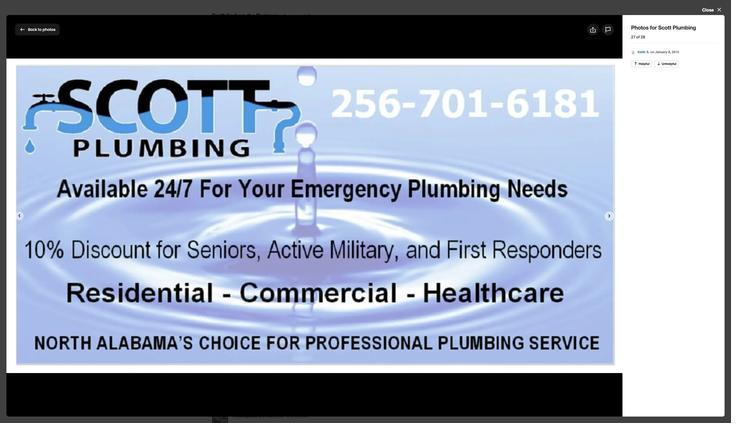Task type: describe. For each thing, give the bounding box(es) containing it.
helpful
[[639, 62, 650, 66]]

professionals
[[317, 166, 342, 171]]

the for portfolio
[[247, 12, 255, 19]]

back
[[28, 27, 37, 32]]

andrea h. image
[[212, 408, 228, 423]]

4
[[212, 109, 214, 114]]

portfolio from the business element
[[203, 3, 416, 114]]

faucet for faucet installation
[[308, 288, 321, 293]]

24 arrow right v2 image
[[406, 189, 413, 196]]

2015
[[672, 50, 679, 54]]

add
[[596, 26, 605, 33]]

0 horizontal spatial photos for scott plumbing
[[15, 25, 107, 34]]

available
[[352, 159, 369, 164]]

next photo image
[[606, 213, 613, 219]]

7
[[404, 370, 406, 374]]

family-owned & operated
[[282, 159, 309, 171]]

to
[[38, 27, 42, 32]]

1 vertical spatial reviews
[[294, 414, 308, 418]]

24 flag v2 image
[[605, 27, 611, 33]]

repair up 24 chevron down v2 icon
[[247, 314, 258, 319]]

bathtub installation
[[212, 275, 249, 280]]

" inside "" in 2 reviews"
[[284, 414, 286, 418]]

of
[[636, 34, 640, 40]]

offered
[[234, 261, 253, 268]]

house
[[352, 370, 362, 374]]

disposal for repair
[[230, 314, 246, 319]]

16 helpful v2 image
[[634, 62, 638, 66]]

owned
[[296, 159, 309, 164]]

previous image
[[215, 220, 221, 226]]

on
[[650, 50, 654, 54]]

add photos
[[596, 26, 620, 33]]

1 horizontal spatial plumbing
[[673, 24, 696, 31]]

see 19 more
[[216, 329, 241, 335]]

review highlights element
[[203, 347, 417, 423]]

january
[[655, 50, 668, 54]]

certified
[[321, 159, 337, 164]]

bathtub for bathtub repair
[[308, 275, 323, 280]]

workmanship
[[384, 159, 411, 164]]

certified professionals
[[317, 159, 342, 171]]

all
[[378, 190, 382, 195]]

" keith answered the phone and had a replacement water heater at my house in less than 2 hours. "
[[232, 370, 398, 374]]

line
[[317, 314, 323, 319]]

less
[[367, 370, 374, 374]]

16 nothelpful v2 image
[[657, 62, 661, 66]]

available by appointment
[[351, 159, 376, 171]]

19
[[225, 329, 229, 335]]

operated
[[288, 166, 306, 171]]

Search photos text field
[[628, 24, 716, 35]]

garbage disposal installation
[[308, 301, 364, 306]]

garbage for garbage disposal repair
[[212, 314, 229, 319]]

1 horizontal spatial photos for scott plumbing
[[631, 24, 696, 31]]

24 share v2 image
[[590, 27, 596, 33]]

0 horizontal spatial 2
[[291, 414, 293, 418]]

see for see all 28 photos
[[369, 190, 377, 195]]

services offered
[[212, 261, 253, 268]]

photos & videos
[[212, 189, 252, 196]]

" in 2 reviews
[[284, 414, 308, 418]]

8
[[252, 159, 254, 164]]

in inside " keith answered the phone and had a replacement water heater at my house in less than 2 hours. "
[[363, 370, 366, 374]]

garbage disposal repair
[[212, 314, 258, 319]]

family_owned_operated image
[[290, 145, 300, 156]]

renovation
[[232, 102, 255, 107]]

previous photo image
[[16, 213, 23, 219]]

years
[[255, 159, 266, 164]]

see all 28 photos link
[[369, 189, 413, 196]]

faucet repair
[[212, 301, 237, 306]]

disposal for installation
[[326, 301, 342, 306]]

and inside " keith answered the phone and had a replacement water heater at my house in less than 2 hours. "
[[280, 370, 286, 374]]

keith s. on january 8, 2015
[[638, 50, 679, 54]]

certified_professionals image
[[324, 145, 335, 156]]

back to photos
[[28, 27, 55, 32]]

highlights from the business
[[212, 132, 283, 139]]

in inside "8 years in business"
[[267, 159, 270, 164]]

galloway renovation 4 photos
[[212, 102, 255, 114]]

available
[[218, 166, 235, 171]]

was
[[369, 409, 375, 413]]

workmanship guaranteed
[[384, 159, 411, 171]]

answered
[[244, 370, 261, 374]]

review
[[212, 356, 230, 362]]

region inside review highlights element
[[208, 369, 417, 423]]

portfolio
[[212, 12, 233, 19]]

services
[[212, 261, 233, 268]]

discounts
[[217, 159, 236, 164]]

drain
[[212, 288, 222, 293]]

by for verified
[[274, 262, 278, 267]]

appointment
[[351, 166, 376, 171]]

28 for all
[[384, 190, 388, 195]]

phone
[[268, 370, 279, 374]]

replacement
[[298, 370, 318, 374]]

the inside " keith answered the phone and had a replacement water heater at my house in less than 2 hours. "
[[262, 370, 267, 374]]

hours.
[[386, 370, 397, 374]]

by for available
[[370, 159, 375, 164]]

family-
[[282, 159, 296, 164]]

see for see 19 more
[[216, 329, 224, 335]]

the for highlights
[[251, 132, 259, 139]]

water
[[319, 370, 329, 374]]

workmanship_guaranteed image
[[392, 145, 403, 156]]

business inside services offered element
[[280, 262, 298, 267]]

verified by business
[[257, 262, 298, 267]]

16 checkmark badged v2 image
[[299, 263, 304, 267]]

professional,
[[376, 409, 398, 413]]

galloway
[[212, 102, 231, 107]]

available_by_appointment image
[[358, 145, 369, 156]]

see 19 more button
[[212, 326, 253, 338]]

28 for of
[[641, 34, 645, 40]]

my
[[346, 370, 351, 374]]

photos inside button
[[43, 27, 55, 32]]

unhelpful button
[[654, 61, 679, 67]]

knowledgeable
[[232, 414, 258, 418]]

next image
[[403, 220, 409, 226]]

more
[[230, 329, 241, 335]]

back to photos button
[[15, 24, 60, 35]]



Task type: locate. For each thing, give the bounding box(es) containing it.
1 vertical spatial by
[[274, 262, 278, 267]]

disposal up gas line installation at the left of page
[[326, 301, 342, 306]]

courteous.
[[266, 414, 284, 418]]

repair up garbage disposal repair
[[226, 301, 237, 306]]

discounts_available image
[[221, 145, 232, 156]]

1 horizontal spatial scott
[[658, 24, 671, 31]]

unhelpful
[[662, 62, 677, 66]]

0 horizontal spatial scott
[[53, 25, 72, 34]]

discounts available
[[217, 159, 236, 171]]

the
[[247, 12, 255, 19], [251, 132, 259, 139], [262, 370, 267, 374]]

1 vertical spatial "
[[284, 414, 286, 418]]

1 vertical spatial see
[[216, 329, 224, 335]]

verified
[[257, 262, 272, 267]]

services offered element
[[203, 252, 413, 338]]

bathtub repair
[[308, 275, 335, 280]]

& inside "element"
[[231, 189, 234, 196]]

garbage for garbage disposal installation
[[308, 301, 325, 306]]

1 horizontal spatial bathtub
[[308, 275, 323, 280]]

by inside services offered element
[[274, 262, 278, 267]]

1 vertical spatial &
[[231, 189, 234, 196]]

business
[[256, 12, 279, 19], [260, 132, 283, 139], [280, 262, 298, 267]]

0 vertical spatial &
[[285, 166, 287, 171]]

business up years_in_business "image"
[[260, 132, 283, 139]]

0 vertical spatial garbage
[[308, 301, 325, 306]]

southern 1. image
[[212, 369, 228, 386]]

0 horizontal spatial bathtub
[[212, 275, 227, 280]]

region
[[208, 369, 417, 423]]

at
[[341, 370, 345, 374]]

years_in_business image
[[256, 145, 266, 156]]

2 vertical spatial business
[[280, 262, 298, 267]]

keith
[[638, 50, 646, 54], [234, 370, 243, 374]]

1 horizontal spatial photos
[[390, 190, 404, 195]]

in left less
[[363, 370, 366, 374]]

region containing in 7 reviews
[[208, 369, 417, 423]]

2 right courteous.
[[291, 414, 293, 418]]

garbage
[[308, 301, 325, 306], [212, 314, 229, 319]]

scott right to
[[53, 25, 72, 34]]

28 right all
[[384, 190, 388, 195]]

1 horizontal spatial for
[[650, 24, 657, 31]]

0 horizontal spatial 28
[[384, 190, 388, 195]]

0 vertical spatial by
[[370, 159, 375, 164]]

had
[[287, 370, 293, 374]]

bathtub for bathtub installation
[[212, 275, 227, 280]]

1 vertical spatial 28
[[384, 190, 388, 195]]

"
[[397, 370, 398, 374], [284, 414, 286, 418]]

from for highlights
[[238, 132, 250, 139]]

0 horizontal spatial "
[[284, 414, 286, 418]]

garbage up line
[[308, 301, 325, 306]]

keith inside the photos & videos "element"
[[638, 50, 646, 54]]

2
[[383, 370, 385, 374], [291, 414, 293, 418]]

1 vertical spatial faucet
[[212, 301, 225, 306]]

1 vertical spatial business
[[260, 132, 283, 139]]

disposal
[[326, 301, 342, 306], [230, 314, 246, 319]]

photos inside galloway renovation 4 photos
[[215, 109, 227, 114]]

by right verified
[[274, 262, 278, 267]]

faucet down bathtub repair
[[308, 288, 321, 293]]

reviews inside in 7 reviews
[[232, 375, 246, 380]]

and left the had
[[280, 370, 286, 374]]

bathtub
[[212, 275, 227, 280], [308, 275, 323, 280]]

faucet for faucet repair
[[212, 301, 225, 306]]

1 horizontal spatial garbage
[[308, 301, 325, 306]]

close
[[702, 7, 714, 12]]

0 vertical spatial 2
[[383, 370, 385, 374]]

repair right drain
[[223, 288, 234, 293]]

keith button
[[234, 370, 243, 374]]

0 vertical spatial business
[[256, 12, 279, 19]]

bathtub up faucet installation
[[308, 275, 323, 280]]

in
[[267, 159, 270, 164], [399, 370, 403, 374], [363, 370, 366, 374], [287, 414, 290, 418]]

1 vertical spatial garbage
[[212, 314, 229, 319]]

2 right than
[[383, 370, 385, 374]]

0 vertical spatial reviews
[[232, 375, 246, 380]]

reviews down keith "button"
[[232, 375, 246, 380]]

photos
[[606, 26, 620, 33], [43, 27, 55, 32], [390, 190, 404, 195]]

0 horizontal spatial see
[[216, 329, 224, 335]]

guaranteed
[[387, 166, 408, 171]]

0 vertical spatial from
[[234, 12, 246, 19]]

by
[[370, 159, 375, 164], [274, 262, 278, 267]]

photo of scott plumbing - huntsville, al, us. replacement 50 gal rheem water heater in garage. image
[[328, 203, 382, 243]]

24 add photo v2 image
[[587, 26, 594, 33]]

1 horizontal spatial and
[[280, 370, 286, 374]]

in inside in 7 reviews
[[399, 370, 403, 374]]

1 vertical spatial disposal
[[230, 314, 246, 319]]

" inside " keith answered the phone and had a replacement water heater at my house in less than 2 hours. "
[[397, 370, 398, 374]]

photos for scott plumbing
[[631, 24, 696, 31], [15, 25, 107, 34]]

photos right the "add"
[[606, 26, 620, 33]]

business for highlights from the business
[[260, 132, 283, 139]]

from
[[234, 12, 246, 19], [238, 132, 250, 139]]

gas
[[308, 314, 316, 319]]

scott
[[658, 24, 671, 31], [53, 25, 72, 34]]

0 vertical spatial highlights
[[212, 132, 237, 139]]

bathtub up drain
[[212, 275, 227, 280]]

0 horizontal spatial faucet
[[212, 301, 225, 306]]

& left videos
[[231, 189, 234, 196]]

1 vertical spatial from
[[238, 132, 250, 139]]

0 vertical spatial the
[[247, 12, 255, 19]]

repair up faucet installation
[[324, 275, 335, 280]]

24 close v2 image
[[716, 6, 723, 13]]

0 horizontal spatial for
[[42, 25, 51, 34]]

&
[[285, 166, 287, 171], [231, 189, 234, 196]]

1 horizontal spatial keith
[[638, 50, 646, 54]]

a
[[294, 370, 296, 374]]

and
[[280, 370, 286, 374], [259, 414, 265, 418]]

repair
[[324, 275, 335, 280], [223, 288, 234, 293], [226, 301, 237, 306], [247, 314, 258, 319]]

highlights up keith "button"
[[231, 356, 256, 362]]

"
[[232, 370, 234, 374]]

and left courteous.
[[259, 414, 265, 418]]

0 vertical spatial disposal
[[326, 301, 342, 306]]

8 years in business
[[252, 159, 270, 171]]

photos
[[631, 24, 649, 31], [15, 25, 40, 34], [215, 109, 227, 114], [212, 189, 229, 196]]

see inside button
[[216, 329, 224, 335]]

photos left 24 arrow right v2 icon
[[390, 190, 404, 195]]

keith left s.
[[638, 50, 646, 54]]

0 horizontal spatial &
[[231, 189, 234, 196]]

faucet down drain
[[212, 301, 225, 306]]

1 horizontal spatial "
[[397, 370, 398, 374]]

0 horizontal spatial and
[[259, 414, 265, 418]]

28 inside "see all 28 photos" link
[[384, 190, 388, 195]]

highlights
[[212, 132, 237, 139], [231, 356, 256, 362]]

repair for faucet repair
[[226, 301, 237, 306]]

business left 16 checkmark badged v2 "icon"
[[280, 262, 298, 267]]

1 horizontal spatial see
[[369, 190, 377, 195]]

videos
[[236, 189, 252, 196]]

0 horizontal spatial garbage
[[212, 314, 229, 319]]

1 horizontal spatial by
[[370, 159, 375, 164]]

16 info v2 image
[[307, 14, 311, 18]]

photo of scott plumbing - huntsville, al, us. new shower valve installation along with ada grab bars done in conjunction with our sister company, scott kitchen and bath renovation. image
[[212, 203, 266, 243]]

0 horizontal spatial by
[[274, 262, 278, 267]]

0 vertical spatial keith
[[638, 50, 646, 54]]

1 bathtub from the left
[[212, 275, 227, 280]]

see
[[369, 190, 377, 195], [216, 329, 224, 335]]

from for portfolio
[[234, 12, 246, 19]]

24 arrow left v2 image
[[19, 26, 26, 33]]

in right courteous.
[[287, 414, 290, 418]]

8,
[[668, 50, 671, 54]]

keith down the review highlights
[[234, 370, 243, 374]]

photos & videos element
[[0, 0, 731, 423]]

in 7 reviews button
[[232, 370, 406, 380]]

for right to
[[42, 25, 51, 34]]

gas line installation
[[308, 314, 345, 319]]

0 vertical spatial faucet
[[308, 288, 321, 293]]

business left 'sponsored'
[[256, 12, 279, 19]]

s.
[[647, 50, 650, 54]]

business for portfolio from the business
[[256, 12, 279, 19]]

garbage down faucet repair on the left of the page
[[212, 314, 229, 319]]

in 7 reviews
[[232, 370, 406, 380]]

info icon image
[[285, 134, 289, 138], [285, 134, 289, 138]]

than
[[375, 370, 382, 374]]

1 vertical spatial and
[[259, 414, 265, 418]]

1 horizontal spatial reviews
[[294, 414, 308, 418]]

1 horizontal spatial faucet
[[308, 288, 321, 293]]

1 horizontal spatial 28
[[641, 34, 645, 40]]

for up on
[[650, 24, 657, 31]]

business
[[252, 166, 269, 171]]

faucet installation
[[308, 288, 343, 293]]

0 vertical spatial 28
[[641, 34, 645, 40]]

highlights up "discounts_available" icon
[[212, 132, 237, 139]]

27 of 28
[[631, 34, 645, 40]]

for
[[650, 24, 657, 31], [42, 25, 51, 34]]

photos right to
[[43, 27, 55, 32]]

sponsored
[[283, 13, 305, 18]]

2 bathtub from the left
[[308, 275, 323, 280]]

1 horizontal spatial &
[[285, 166, 287, 171]]

1 vertical spatial keith
[[234, 370, 243, 374]]

1 vertical spatial highlights
[[231, 356, 256, 362]]

1 vertical spatial 2
[[291, 414, 293, 418]]

review highlights
[[212, 356, 256, 362]]

repair for bathtub repair
[[324, 275, 335, 280]]

27
[[631, 34, 635, 40]]

in left 7
[[399, 370, 403, 374]]

& inside family-owned & operated
[[285, 166, 287, 171]]

1 horizontal spatial 2
[[383, 370, 385, 374]]

photo of scott plumbing - huntsville, al, us. new sewer line replacement with clean out image
[[270, 203, 324, 243]]

and inside ) was professional, knowledgeable and courteous.
[[259, 414, 265, 418]]

0 vertical spatial see
[[369, 190, 377, 195]]

) was professional, knowledgeable and courteous.
[[232, 409, 398, 418]]

keith inside review highlights element
[[234, 370, 243, 374]]

disposal up "more"
[[230, 314, 246, 319]]

28 right of
[[641, 34, 645, 40]]

in 2 reviews button
[[286, 414, 308, 418]]

scott up january
[[658, 24, 671, 31]]

0 horizontal spatial photos
[[43, 27, 55, 32]]

close button
[[702, 6, 723, 13]]

see left 19
[[216, 329, 224, 335]]

helpful button
[[631, 61, 652, 67]]

see left all
[[369, 190, 377, 195]]

0 horizontal spatial reviews
[[232, 375, 246, 380]]

0 horizontal spatial disposal
[[230, 314, 246, 319]]

add photos link
[[583, 24, 625, 35]]

0 vertical spatial and
[[280, 370, 286, 374]]

see inside the photos & videos "element"
[[369, 190, 377, 195]]

0 horizontal spatial keith
[[234, 370, 243, 374]]

2 horizontal spatial photos
[[606, 26, 620, 33]]

repair for drain repair
[[223, 288, 234, 293]]

24 chevron down v2 image
[[242, 329, 249, 335]]

2 inside " keith answered the phone and had a replacement water heater at my house in less than 2 hours. "
[[383, 370, 385, 374]]

1 horizontal spatial disposal
[[326, 301, 342, 306]]

0 vertical spatial "
[[397, 370, 398, 374]]

1 vertical spatial the
[[251, 132, 259, 139]]

in right "years"
[[267, 159, 270, 164]]

see all 28 photos
[[369, 190, 404, 195]]

reviews right courteous.
[[294, 414, 308, 418]]

keith s. link
[[638, 50, 650, 54]]

portfolio from the business
[[212, 12, 279, 19]]

)
[[367, 409, 368, 413]]

by up appointment at the top of the page
[[370, 159, 375, 164]]

by inside available by appointment
[[370, 159, 375, 164]]

2 vertical spatial the
[[262, 370, 267, 374]]

& down family-
[[285, 166, 287, 171]]

0 horizontal spatial plumbing
[[74, 25, 107, 34]]



Task type: vqa. For each thing, say whether or not it's contained in the screenshot.
right the a
no



